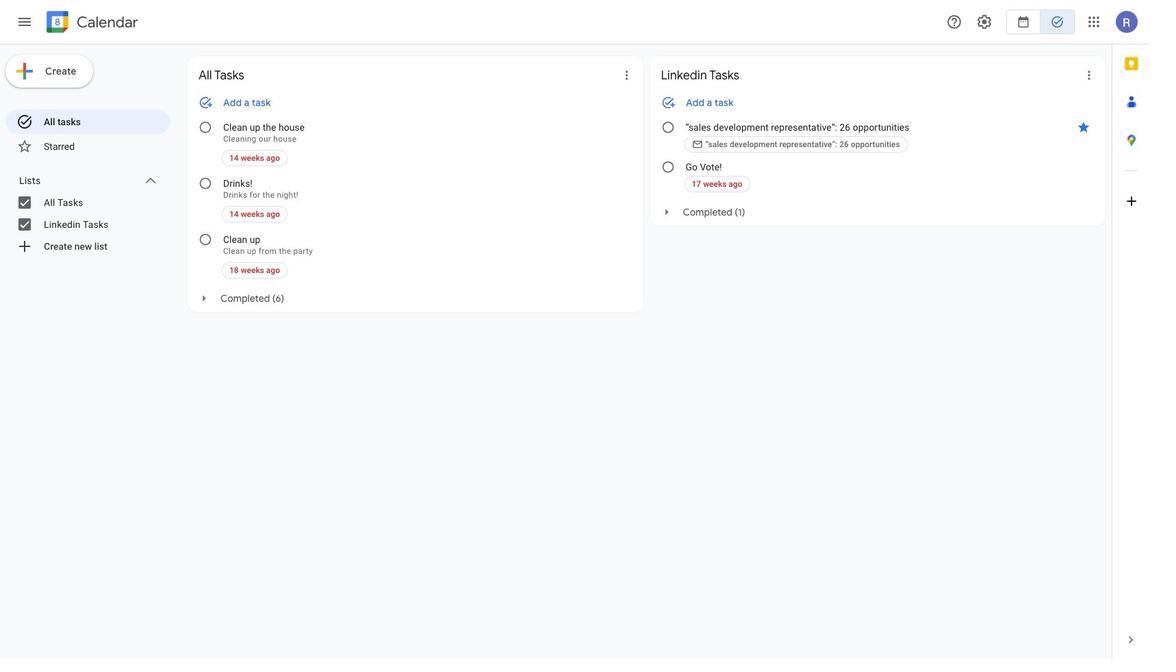 Task type: describe. For each thing, give the bounding box(es) containing it.
heading inside calendar element
[[74, 14, 138, 30]]

support menu image
[[946, 14, 963, 30]]



Task type: vqa. For each thing, say whether or not it's contained in the screenshot.
calendar element
yes



Task type: locate. For each thing, give the bounding box(es) containing it.
heading
[[74, 14, 138, 30]]

tasks sidebar image
[[16, 14, 33, 30]]

settings menu image
[[976, 14, 993, 30]]

calendar element
[[44, 8, 138, 38]]

tab list
[[1113, 45, 1150, 621]]



